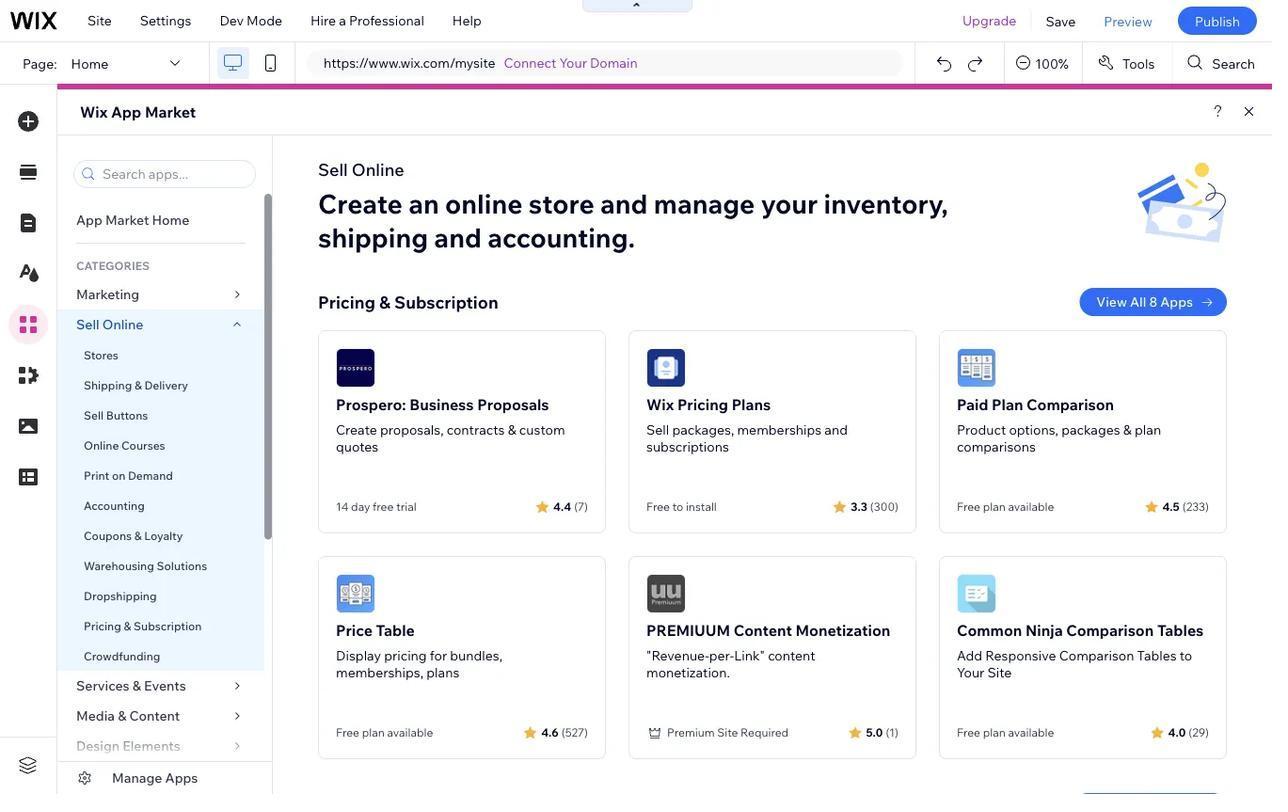 Task type: vqa. For each thing, say whether or not it's contained in the screenshot.
the install at the bottom of page
yes



Task type: locate. For each thing, give the bounding box(es) containing it.
comparison for ninja
[[1067, 621, 1155, 640]]

& inside paid plan comparison product options, packages & plan comparisons
[[1124, 422, 1132, 438]]

1 vertical spatial app
[[76, 212, 102, 228]]

sell up shipping
[[318, 159, 348, 180]]

0 vertical spatial apps
[[1161, 294, 1194, 310]]

0 vertical spatial home
[[71, 55, 109, 71]]

& left the delivery
[[135, 378, 142, 392]]

pricing up prospero: business proposals  logo
[[318, 291, 376, 313]]

1 horizontal spatial pricing & subscription
[[318, 291, 499, 313]]

market up search apps... field
[[145, 103, 196, 121]]

paid plan comparison product options, packages & plan comparisons
[[957, 395, 1162, 455]]

1 vertical spatial wix
[[647, 395, 674, 414]]

0 horizontal spatial subscription
[[134, 619, 202, 633]]

0 horizontal spatial home
[[71, 55, 109, 71]]

1 vertical spatial pricing
[[678, 395, 729, 414]]

and inside wix pricing plans sell packages, memberships and subscriptions
[[825, 422, 848, 438]]

design elements link
[[57, 732, 265, 762]]

& left events
[[132, 678, 141, 694]]

app up search apps... field
[[111, 103, 142, 121]]

and right memberships
[[825, 422, 848, 438]]

dev mode
[[220, 12, 282, 29]]

sell inside wix pricing plans sell packages, memberships and subscriptions
[[647, 422, 670, 438]]

1 vertical spatial market
[[105, 212, 149, 228]]

subscription
[[395, 291, 499, 313], [134, 619, 202, 633]]

wix for wix pricing plans sell packages, memberships and subscriptions
[[647, 395, 674, 414]]

& inside 'media & content' link
[[118, 708, 127, 724]]

market inside app market home link
[[105, 212, 149, 228]]

content up link"
[[734, 621, 793, 640]]

courses
[[121, 438, 165, 452]]

0 horizontal spatial app
[[76, 212, 102, 228]]

sell up subscriptions
[[647, 422, 670, 438]]

2 vertical spatial and
[[825, 422, 848, 438]]

pricing up 'packages,'
[[678, 395, 729, 414]]

sell down shipping
[[84, 408, 104, 422]]

plan right packages
[[1135, 422, 1162, 438]]

free plan available for plan
[[957, 500, 1055, 514]]

online for sell online create an online store and manage your inventory, shipping and accounting.
[[352, 159, 405, 180]]

quotes
[[336, 439, 379, 455]]

0 vertical spatial content
[[734, 621, 793, 640]]

& right packages
[[1124, 422, 1132, 438]]

manage apps button
[[57, 763, 272, 795]]

pricing & subscription
[[318, 291, 499, 313], [84, 619, 202, 633]]

and for subscriptions
[[825, 422, 848, 438]]

wix
[[80, 103, 108, 121], [647, 395, 674, 414]]

0 vertical spatial and
[[601, 187, 648, 220]]

free down the memberships,
[[336, 726, 360, 740]]

warehousing
[[84, 559, 154, 573]]

0 horizontal spatial pricing
[[84, 619, 121, 633]]

manage
[[112, 770, 162, 787]]

wix pricing plans sell packages, memberships and subscriptions
[[647, 395, 848, 455]]

responsive
[[986, 648, 1057, 664]]

1 vertical spatial comparison
[[1067, 621, 1155, 640]]

plan down responsive
[[984, 726, 1006, 740]]

free plan available down the comparisons
[[957, 500, 1055, 514]]

free for price table
[[336, 726, 360, 740]]

0 vertical spatial subscription
[[395, 291, 499, 313]]

mode
[[247, 12, 282, 29]]

online up shipping
[[352, 159, 405, 180]]

0 vertical spatial app
[[111, 103, 142, 121]]

(233)
[[1183, 499, 1210, 514]]

1 vertical spatial site
[[988, 665, 1012, 681]]

demand
[[128, 468, 173, 482]]

shipping
[[318, 221, 428, 254]]

your left domain
[[560, 55, 587, 71]]

& inside pricing & subscription link
[[124, 619, 131, 633]]

available for ninja
[[1009, 726, 1055, 740]]

0 vertical spatial create
[[318, 187, 403, 220]]

monetization.
[[647, 665, 730, 681]]

create up shipping
[[318, 187, 403, 220]]

online down marketing
[[102, 316, 143, 333]]

1 horizontal spatial content
[[734, 621, 793, 640]]

content inside 'media & content' link
[[129, 708, 180, 724]]

1 vertical spatial subscription
[[134, 619, 202, 633]]

plan for paid plan comparison
[[984, 500, 1006, 514]]

price table logo image
[[336, 574, 376, 614]]

wix pricing plans logo image
[[647, 348, 686, 388]]

1 vertical spatial online
[[102, 316, 143, 333]]

your inside the common ninja comparison tables add responsive comparison tables to your site
[[957, 665, 985, 681]]

0 horizontal spatial to
[[673, 500, 684, 514]]

0 vertical spatial your
[[560, 55, 587, 71]]

per-
[[710, 648, 735, 664]]

premiuum content monetization logo image
[[647, 574, 686, 614]]

free right (1)
[[957, 726, 981, 740]]

comparisons
[[957, 439, 1036, 455]]

your down add
[[957, 665, 985, 681]]

2 vertical spatial comparison
[[1060, 648, 1135, 664]]

0 vertical spatial pricing
[[318, 291, 376, 313]]

1 vertical spatial content
[[129, 708, 180, 724]]

2 horizontal spatial and
[[825, 422, 848, 438]]

monetization
[[796, 621, 891, 640]]

1 vertical spatial your
[[957, 665, 985, 681]]

create up quotes
[[336, 422, 377, 438]]

& inside shipping & delivery link
[[135, 378, 142, 392]]

4.5 (233)
[[1163, 499, 1210, 514]]

(300)
[[871, 499, 899, 514]]

publish button
[[1179, 7, 1258, 35]]

apps inside view all 8 apps link
[[1161, 294, 1194, 310]]

1 horizontal spatial to
[[1180, 648, 1193, 664]]

business
[[410, 395, 474, 414]]

app inside app market home link
[[76, 212, 102, 228]]

1 horizontal spatial apps
[[1161, 294, 1194, 310]]

online inside sell online create an online store and manage your inventory, shipping and accounting.
[[352, 159, 405, 180]]

loyalty
[[144, 529, 183, 543]]

online courses link
[[57, 430, 265, 460]]

comparison inside paid plan comparison product options, packages & plan comparisons
[[1027, 395, 1115, 414]]

subscription inside pricing & subscription link
[[134, 619, 202, 633]]

pricing
[[318, 291, 376, 313], [678, 395, 729, 414], [84, 619, 121, 633]]

& left loyalty
[[134, 529, 142, 543]]

plans
[[732, 395, 771, 414]]

pricing down dropshipping
[[84, 619, 121, 633]]

0 vertical spatial site
[[88, 12, 112, 29]]

create inside sell online create an online store and manage your inventory, shipping and accounting.
[[318, 187, 403, 220]]

pricing & subscription link
[[57, 611, 265, 641]]

& down proposals
[[508, 422, 517, 438]]

site left the settings
[[88, 12, 112, 29]]

online for sell online
[[102, 316, 143, 333]]

ninja
[[1026, 621, 1064, 640]]

marketing
[[76, 286, 140, 303]]

1 vertical spatial tables
[[1138, 648, 1177, 664]]

site inside the common ninja comparison tables add responsive comparison tables to your site
[[988, 665, 1012, 681]]

2 vertical spatial pricing
[[84, 619, 121, 633]]

categories
[[76, 258, 150, 273]]

market
[[145, 103, 196, 121], [105, 212, 149, 228]]

site down responsive
[[988, 665, 1012, 681]]

1 horizontal spatial subscription
[[395, 291, 499, 313]]

sell buttons link
[[57, 400, 265, 430]]

0 horizontal spatial apps
[[165, 770, 198, 787]]

available down the memberships,
[[387, 726, 433, 740]]

coupons & loyalty link
[[57, 521, 265, 551]]

comparison down ninja
[[1060, 648, 1135, 664]]

wix inside wix pricing plans sell packages, memberships and subscriptions
[[647, 395, 674, 414]]

plan for common ninja comparison tables
[[984, 726, 1006, 740]]

and
[[601, 187, 648, 220], [434, 221, 482, 254], [825, 422, 848, 438]]

site right premium
[[718, 726, 738, 740]]

plan down the memberships,
[[362, 726, 385, 740]]

home
[[71, 55, 109, 71], [152, 212, 190, 228]]

warehousing solutions
[[84, 559, 207, 573]]

available down responsive
[[1009, 726, 1055, 740]]

common
[[957, 621, 1023, 640]]

content up elements
[[129, 708, 180, 724]]

sell online create an online store and manage your inventory, shipping and accounting.
[[318, 159, 949, 254]]

home up wix app market
[[71, 55, 109, 71]]

1 horizontal spatial site
[[718, 726, 738, 740]]

& inside prospero: business proposals create proposals, contracts & custom quotes
[[508, 422, 517, 438]]

4.6 (527)
[[541, 725, 588, 740]]

free for paid plan comparison
[[957, 500, 981, 514]]

install
[[686, 500, 717, 514]]

manage apps
[[112, 770, 198, 787]]

https://www.wix.com/mysite
[[324, 55, 496, 71]]

1 vertical spatial apps
[[165, 770, 198, 787]]

0 vertical spatial online
[[352, 159, 405, 180]]

and down 'online' on the left of the page
[[434, 221, 482, 254]]

5.0
[[867, 725, 884, 740]]

plan for price table
[[362, 726, 385, 740]]

pricing & subscription up "crowdfunding" link
[[84, 619, 202, 633]]

free plan available down the memberships,
[[336, 726, 433, 740]]

pricing & subscription down shipping
[[318, 291, 499, 313]]

2 vertical spatial site
[[718, 726, 738, 740]]

to up 4.0 (29)
[[1180, 648, 1193, 664]]

0 horizontal spatial wix
[[80, 103, 108, 121]]

elements
[[123, 738, 181, 755]]

2 horizontal spatial site
[[988, 665, 1012, 681]]

1 horizontal spatial your
[[957, 665, 985, 681]]

shipping & delivery
[[84, 378, 188, 392]]

0 vertical spatial market
[[145, 103, 196, 121]]

1 vertical spatial and
[[434, 221, 482, 254]]

settings
[[140, 12, 192, 29]]

4.5
[[1163, 499, 1180, 514]]

site
[[88, 12, 112, 29], [988, 665, 1012, 681], [718, 726, 738, 740]]

comparison for plan
[[1027, 395, 1115, 414]]

pricing inside wix pricing plans sell packages, memberships and subscriptions
[[678, 395, 729, 414]]

apps down the design elements "link"
[[165, 770, 198, 787]]

prospero:
[[336, 395, 406, 414]]

1 horizontal spatial and
[[601, 187, 648, 220]]

(527)
[[562, 725, 588, 740]]

create
[[318, 187, 403, 220], [336, 422, 377, 438]]

1 horizontal spatial home
[[152, 212, 190, 228]]

publish
[[1196, 12, 1241, 29]]

online up the "print"
[[84, 438, 119, 452]]

pricing
[[384, 648, 427, 664]]

comparison up packages
[[1027, 395, 1115, 414]]

sell
[[318, 159, 348, 180], [76, 316, 99, 333], [84, 408, 104, 422], [647, 422, 670, 438]]

save button
[[1032, 0, 1091, 41]]

comparison right ninja
[[1067, 621, 1155, 640]]

available down the comparisons
[[1009, 500, 1055, 514]]

free down the comparisons
[[957, 500, 981, 514]]

1 vertical spatial create
[[336, 422, 377, 438]]

sell up stores
[[76, 316, 99, 333]]

apps inside manage apps button
[[165, 770, 198, 787]]

accounting link
[[57, 490, 265, 521]]

app up categories
[[76, 212, 102, 228]]

free to install
[[647, 500, 717, 514]]

search
[[1213, 55, 1256, 71]]

home down search apps... field
[[152, 212, 190, 228]]

0 horizontal spatial content
[[129, 708, 180, 724]]

apps right 8
[[1161, 294, 1194, 310]]

1 vertical spatial to
[[1180, 648, 1193, 664]]

0 vertical spatial wix
[[80, 103, 108, 121]]

market up categories
[[105, 212, 149, 228]]

free plan available
[[957, 500, 1055, 514], [336, 726, 433, 740], [957, 726, 1055, 740]]

delivery
[[145, 378, 188, 392]]

& right "media"
[[118, 708, 127, 724]]

plans
[[427, 665, 460, 681]]

free left install
[[647, 500, 670, 514]]

(29)
[[1189, 725, 1210, 740]]

2 horizontal spatial pricing
[[678, 395, 729, 414]]

to left install
[[673, 500, 684, 514]]

0 vertical spatial comparison
[[1027, 395, 1115, 414]]

and right store
[[601, 187, 648, 220]]

free plan available for table
[[336, 726, 433, 740]]

free plan available down responsive
[[957, 726, 1055, 740]]

link"
[[735, 648, 765, 664]]

your
[[560, 55, 587, 71], [957, 665, 985, 681]]

content
[[734, 621, 793, 640], [129, 708, 180, 724]]

0 horizontal spatial and
[[434, 221, 482, 254]]

plan down the comparisons
[[984, 500, 1006, 514]]

domain
[[590, 55, 638, 71]]

& up crowdfunding
[[124, 619, 131, 633]]

services & events
[[76, 678, 186, 694]]

view all 8 apps link
[[1080, 288, 1228, 316]]

0 horizontal spatial your
[[560, 55, 587, 71]]

design
[[76, 738, 120, 755]]

sell inside sell online create an online store and manage your inventory, shipping and accounting.
[[318, 159, 348, 180]]

1 horizontal spatial wix
[[647, 395, 674, 414]]

1 vertical spatial pricing & subscription
[[84, 619, 202, 633]]

& inside "coupons & loyalty" link
[[134, 529, 142, 543]]



Task type: describe. For each thing, give the bounding box(es) containing it.
packages
[[1062, 422, 1121, 438]]

4.6
[[541, 725, 559, 740]]

0 vertical spatial pricing & subscription
[[318, 291, 499, 313]]

100%
[[1036, 55, 1069, 71]]

help
[[453, 12, 482, 29]]

search button
[[1173, 42, 1273, 84]]

1 horizontal spatial app
[[111, 103, 142, 121]]

accounting.
[[488, 221, 636, 254]]

hire
[[311, 12, 336, 29]]

print on demand
[[84, 468, 173, 482]]

crowdfunding link
[[57, 641, 265, 671]]

sell buttons
[[84, 408, 148, 422]]

a
[[339, 12, 346, 29]]

for
[[430, 648, 447, 664]]

store
[[529, 187, 595, 220]]

0 vertical spatial to
[[673, 500, 684, 514]]

to inside the common ninja comparison tables add responsive comparison tables to your site
[[1180, 648, 1193, 664]]

services
[[76, 678, 130, 694]]

buttons
[[106, 408, 148, 422]]

memberships,
[[336, 665, 424, 681]]

stores
[[84, 348, 119, 362]]

3.3 (300)
[[851, 499, 899, 514]]

0 vertical spatial tables
[[1158, 621, 1204, 640]]

1 horizontal spatial pricing
[[318, 291, 376, 313]]

dropshipping
[[84, 589, 157, 603]]

prospero: business proposals  logo image
[[336, 348, 376, 388]]

4.4 (7)
[[554, 499, 588, 514]]

14 day free trial
[[336, 500, 417, 514]]

4.0 (29)
[[1169, 725, 1210, 740]]

common ninja comparison tables logo image
[[957, 574, 997, 614]]

free plan available for ninja
[[957, 726, 1055, 740]]

print
[[84, 468, 109, 482]]

Search apps... field
[[97, 161, 249, 187]]

2 vertical spatial online
[[84, 438, 119, 452]]

crowdfunding
[[84, 649, 160, 663]]

proposals
[[478, 395, 549, 414]]

view
[[1097, 294, 1128, 310]]

memberships
[[738, 422, 822, 438]]

free for wix pricing plans
[[647, 500, 670, 514]]

shipping
[[84, 378, 132, 392]]

save
[[1046, 12, 1076, 29]]

1 vertical spatial home
[[152, 212, 190, 228]]

premiuum content monetization "revenue-per-link" content monetization.
[[647, 621, 891, 681]]

sell for sell online create an online store and manage your inventory, shipping and accounting.
[[318, 159, 348, 180]]

events
[[144, 678, 186, 694]]

day
[[351, 500, 370, 514]]

premium
[[667, 726, 715, 740]]

add
[[957, 648, 983, 664]]

100% button
[[1006, 42, 1083, 84]]

create inside prospero: business proposals create proposals, contracts & custom quotes
[[336, 422, 377, 438]]

0 horizontal spatial pricing & subscription
[[84, 619, 202, 633]]

marketing link
[[57, 280, 265, 310]]

print on demand link
[[57, 460, 265, 490]]

online
[[445, 187, 523, 220]]

available for plan
[[1009, 500, 1055, 514]]

services & events link
[[57, 671, 265, 701]]

5.0 (1)
[[867, 725, 899, 740]]

3.3
[[851, 499, 868, 514]]

price table display pricing for bundles, memberships, plans
[[336, 621, 503, 681]]

common ninja comparison tables add responsive comparison tables to your site
[[957, 621, 1204, 681]]

contracts
[[447, 422, 505, 438]]

solutions
[[157, 559, 207, 573]]

manage
[[654, 187, 755, 220]]

custom
[[520, 422, 565, 438]]

preview
[[1105, 12, 1153, 29]]

0 horizontal spatial site
[[88, 12, 112, 29]]

professional
[[349, 12, 424, 29]]

all
[[1131, 294, 1147, 310]]

upgrade
[[963, 12, 1017, 29]]

design elements
[[76, 738, 181, 755]]

(7)
[[574, 499, 588, 514]]

paid plan comparison logo image
[[957, 348, 997, 388]]

media
[[76, 708, 115, 724]]

app market home
[[76, 212, 190, 228]]

plan
[[992, 395, 1024, 414]]

& inside services & events link
[[132, 678, 141, 694]]

wix app market
[[80, 103, 196, 121]]

available for table
[[387, 726, 433, 740]]

tools
[[1123, 55, 1155, 71]]

and for manage
[[601, 187, 648, 220]]

options,
[[1010, 422, 1059, 438]]

content
[[768, 648, 816, 664]]

display
[[336, 648, 381, 664]]

wix for wix app market
[[80, 103, 108, 121]]

premiuum
[[647, 621, 731, 640]]

sell online link
[[57, 310, 265, 340]]

sell for sell online
[[76, 316, 99, 333]]

content inside 'premiuum content monetization "revenue-per-link" content monetization.'
[[734, 621, 793, 640]]

sell online
[[76, 316, 143, 333]]

plan inside paid plan comparison product options, packages & plan comparisons
[[1135, 422, 1162, 438]]

price
[[336, 621, 373, 640]]

& down shipping
[[379, 291, 391, 313]]

accounting
[[84, 499, 145, 513]]

table
[[376, 621, 415, 640]]

media & content link
[[57, 701, 265, 732]]

product
[[957, 422, 1007, 438]]

proposals,
[[380, 422, 444, 438]]

4.0
[[1169, 725, 1187, 740]]

inventory,
[[824, 187, 949, 220]]

packages,
[[673, 422, 735, 438]]

subscriptions
[[647, 439, 729, 455]]

free for common ninja comparison tables
[[957, 726, 981, 740]]

stores link
[[57, 340, 265, 370]]

coupons & loyalty
[[84, 529, 183, 543]]

sell for sell buttons
[[84, 408, 104, 422]]



